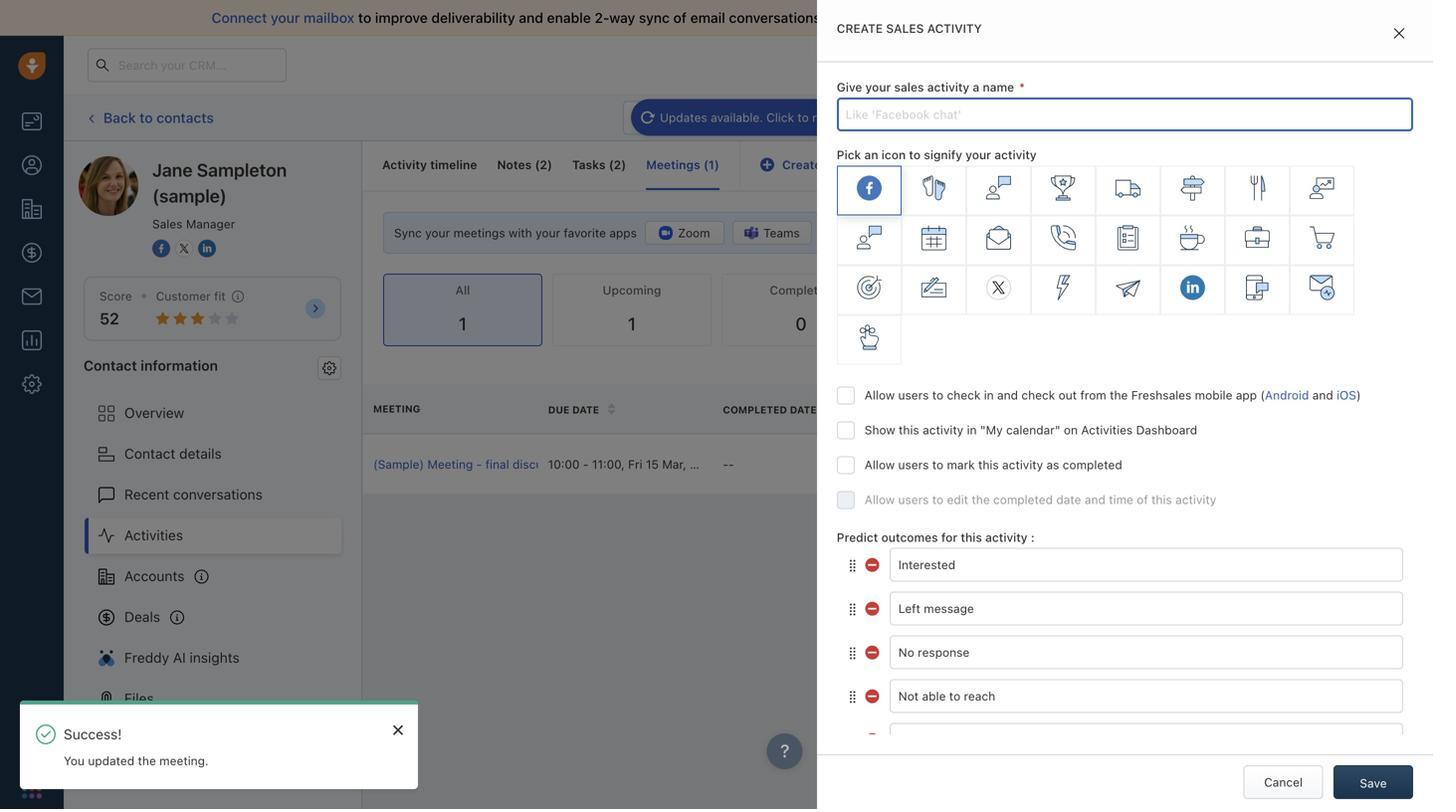 Task type: describe. For each thing, give the bounding box(es) containing it.
2 minus filled image from the top
[[866, 643, 882, 659]]

plans
[[1115, 58, 1146, 72]]

activity up smith
[[923, 423, 964, 437]]

accounts
[[124, 568, 185, 584]]

52 button
[[100, 309, 119, 328]]

an
[[865, 148, 879, 162]]

1 right the meetings
[[709, 158, 715, 172]]

this right show
[[899, 423, 920, 437]]

allow for allow users to mark this activity as completed
[[865, 458, 895, 472]]

freddy
[[124, 650, 169, 666]]

data
[[965, 9, 994, 26]]

Give your sales activity a name text field
[[837, 98, 1414, 132]]

custom
[[825, 158, 869, 172]]

tasks ( 2 )
[[572, 158, 626, 172]]

to left mark
[[933, 458, 944, 472]]

fit
[[214, 289, 226, 303]]

ui drag handle image for 1st minus filled image from the top
[[847, 559, 859, 573]]

close image
[[393, 725, 403, 736]]

date for completed date
[[790, 404, 817, 416]]

to left edit
[[933, 493, 944, 506]]

3 minus filled image from the top
[[866, 731, 882, 746]]

google
[[1057, 226, 1097, 240]]

2 - from the left
[[583, 457, 589, 471]]

teams button
[[733, 221, 812, 245]]

freshworks switcher image
[[22, 779, 42, 799]]

calendly button
[[820, 221, 910, 245]]

google calendar
[[1057, 226, 1151, 240]]

upcoming
[[603, 283, 661, 297]]

2024
[[690, 457, 720, 471]]

customer
[[156, 289, 211, 303]]

and left time
[[1085, 493, 1106, 506]]

your right give
[[866, 80, 891, 94]]

mar,
[[662, 457, 687, 471]]

2 ui drag handle image from the top
[[847, 603, 859, 617]]

ends
[[951, 58, 976, 71]]

allow for allow users to check in and check out from the freshsales mobile app ( android and ios )
[[865, 388, 895, 402]]

activity up "ends"
[[928, 21, 982, 35]]

click
[[767, 111, 794, 124]]

email
[[653, 111, 683, 125]]

office 365 button
[[918, 221, 1019, 245]]

) for meetings ( 1 )
[[715, 158, 720, 172]]

0 horizontal spatial of
[[674, 9, 687, 26]]

date inside tab panel
[[1057, 493, 1082, 506]]

import
[[829, 9, 873, 26]]

zoom button
[[645, 221, 725, 245]]

meetings
[[646, 158, 701, 172]]

minus filled image for 2nd ui drag handle image from the bottom
[[866, 599, 882, 615]]

and left ios
[[1313, 388, 1334, 402]]

0 horizontal spatial activities
[[124, 527, 183, 544]]

enable
[[547, 9, 591, 26]]

activity
[[382, 158, 427, 172]]

sales down your
[[895, 80, 924, 94]]

mng settings image
[[323, 361, 336, 375]]

improve
[[375, 9, 428, 26]]

show this activity in "my calendar" on activities dashboard
[[865, 423, 1198, 437]]

of inside tab panel
[[1137, 493, 1148, 506]]

0
[[796, 313, 807, 335]]

calendar
[[1100, 226, 1151, 240]]

in for "my
[[967, 423, 977, 437]]

( for notes
[[535, 158, 540, 172]]

john smith
[[898, 457, 961, 471]]

meeting
[[1356, 284, 1402, 298]]

import all your sales data link
[[829, 9, 998, 26]]

updates
[[660, 111, 708, 124]]

you
[[64, 754, 85, 768]]

sync
[[394, 226, 422, 240]]

calendar"
[[1006, 423, 1061, 437]]

favorite
[[564, 226, 606, 240]]

contacts
[[156, 109, 214, 126]]

give
[[837, 80, 862, 94]]

cancel
[[1265, 776, 1303, 789]]

meeting.
[[159, 754, 209, 768]]

0 vertical spatial completed
[[1063, 458, 1123, 472]]

activity down trial
[[928, 80, 970, 94]]

manager
[[186, 217, 235, 231]]

connect for connect your mailbox to improve deliverability and enable 2-way sync of email conversations. import all your sales data
[[212, 9, 267, 26]]

with
[[509, 226, 532, 240]]

a
[[973, 80, 980, 94]]

time
[[1109, 493, 1134, 506]]

0 vertical spatial meeting
[[373, 403, 421, 415]]

insights
[[190, 650, 240, 666]]

the right edit
[[972, 493, 990, 506]]

1 down all on the top
[[459, 313, 467, 335]]

(sample) meeting - final discussion about the deal
[[373, 457, 657, 471]]

out
[[1059, 388, 1077, 402]]

your trial ends in 21 days
[[900, 58, 1031, 71]]

activity down "task" button
[[905, 158, 949, 172]]

15
[[646, 457, 659, 471]]

signify
[[924, 148, 963, 162]]

contact for contact information
[[84, 357, 137, 374]]

ui drag handle image
[[847, 690, 859, 704]]

way
[[610, 9, 635, 26]]

android
[[1265, 388, 1309, 402]]

timeline
[[430, 158, 477, 172]]

users for edit
[[898, 493, 929, 506]]

your
[[900, 58, 924, 71]]

your left mailbox at top left
[[271, 9, 300, 26]]

activity right time
[[1176, 493, 1217, 506]]

(sample)
[[373, 457, 424, 471]]

the left 'deal'
[[611, 457, 630, 471]]

customer fit
[[156, 289, 226, 303]]

in for 21
[[979, 58, 988, 71]]

completed for completed date
[[723, 404, 787, 416]]

back to contacts link
[[84, 102, 215, 134]]

) inside tab panel
[[1357, 388, 1361, 402]]

activities inside dialog
[[1082, 423, 1133, 437]]

explore
[[1069, 58, 1112, 72]]

users for check
[[898, 388, 929, 402]]

show
[[865, 423, 896, 437]]

freshsales
[[1132, 388, 1192, 402]]

connect for connect apps
[[1184, 284, 1232, 298]]

1 vertical spatial in
[[984, 388, 994, 402]]

allow users to check in and check out from the freshsales mobile app ( android and ios )
[[865, 388, 1361, 402]]

conversations.
[[729, 9, 825, 26]]

2 check from the left
[[1022, 388, 1056, 402]]

"my
[[980, 423, 1003, 437]]

recent conversations
[[124, 486, 263, 503]]

updates available. click to refresh. link
[[631, 99, 866, 136]]

1 horizontal spatial meeting
[[428, 457, 473, 471]]

predict
[[837, 530, 878, 544]]

( for tasks
[[609, 158, 614, 172]]

from
[[1081, 388, 1107, 402]]

(sample) meeting - final discussion about the deal link
[[373, 456, 657, 473]]



Task type: vqa. For each thing, say whether or not it's contained in the screenshot.


Task type: locate. For each thing, give the bounding box(es) containing it.
( right the meetings
[[704, 158, 709, 172]]

1 - from the left
[[477, 457, 482, 471]]

apps left add
[[1235, 284, 1263, 298]]

0 vertical spatial contact
[[84, 357, 137, 374]]

ui drag handle image
[[847, 559, 859, 573], [847, 603, 859, 617], [847, 646, 859, 660]]

1 horizontal spatial check
[[1022, 388, 1056, 402]]

due
[[548, 404, 570, 416]]

ios link
[[1337, 388, 1357, 402]]

pick
[[837, 148, 861, 162]]

users down john
[[898, 493, 929, 506]]

allow users to mark this activity as completed
[[865, 458, 1123, 472]]

ui drag handle image for 1st minus filled image from the bottom
[[847, 646, 859, 660]]

to right back
[[140, 109, 153, 126]]

check left out
[[1022, 388, 1056, 402]]

1 vertical spatial activities
[[124, 527, 183, 544]]

allow up show
[[865, 388, 895, 402]]

dashboard
[[1136, 423, 1198, 437]]

0 horizontal spatial date
[[572, 404, 599, 416]]

updated
[[88, 754, 135, 768]]

app
[[1236, 388, 1257, 402]]

john
[[898, 457, 925, 471]]

apps right favorite
[[610, 226, 637, 240]]

notes ( 2 )
[[497, 158, 552, 172]]

interested
[[1073, 457, 1130, 471]]

date down 0
[[790, 404, 817, 416]]

add meeting button
[[1302, 274, 1413, 308]]

) right tasks
[[621, 158, 626, 172]]

allow left john
[[865, 458, 895, 472]]

contact down 52 button
[[84, 357, 137, 374]]

1 vertical spatial contact
[[124, 446, 175, 462]]

users left mark
[[898, 458, 929, 472]]

files
[[124, 690, 154, 707]]

)
[[548, 158, 552, 172], [621, 158, 626, 172], [715, 158, 720, 172], [1357, 388, 1361, 402]]

create custom sales activity link
[[760, 158, 949, 172]]

0 vertical spatial in
[[979, 58, 988, 71]]

date right the due
[[572, 404, 599, 416]]

1 vertical spatial minus filled image
[[866, 643, 882, 659]]

connect apps button
[[1153, 274, 1293, 308], [1153, 274, 1293, 308]]

minus filled image
[[866, 555, 882, 571], [866, 643, 882, 659]]

1 minus filled image from the top
[[866, 599, 882, 615]]

of right sync
[[674, 9, 687, 26]]

to
[[358, 9, 372, 26], [140, 109, 153, 126], [798, 111, 809, 124], [909, 148, 921, 162], [933, 388, 944, 402], [933, 458, 944, 472], [933, 493, 944, 506]]

check
[[947, 388, 981, 402], [1022, 388, 1056, 402]]

1 horizontal spatial date
[[790, 404, 817, 416]]

0 vertical spatial apps
[[610, 226, 637, 240]]

information
[[141, 357, 218, 374]]

office 365
[[948, 226, 1008, 240]]

ai
[[173, 650, 186, 666]]

tab panel containing create sales activity
[[817, 0, 1434, 809]]

-
[[477, 457, 482, 471], [583, 457, 589, 471], [723, 457, 729, 471], [729, 457, 734, 471]]

of right time
[[1137, 493, 1148, 506]]

activity down the name
[[995, 148, 1037, 162]]

3 ui drag handle image from the top
[[847, 646, 859, 660]]

activity timeline
[[382, 158, 477, 172]]

meetings
[[454, 226, 505, 240]]

completed right 'as'
[[1063, 458, 1123, 472]]

back
[[104, 109, 136, 126]]

sales up your
[[886, 21, 924, 35]]

2 2 from the left
[[614, 158, 621, 172]]

on
[[1064, 423, 1078, 437]]

allow
[[865, 388, 895, 402], [865, 458, 895, 472], [865, 493, 895, 506]]

2 users from the top
[[898, 458, 929, 472]]

date down 'as'
[[1057, 493, 1082, 506]]

4 - from the left
[[729, 457, 734, 471]]

1 vertical spatial completed
[[723, 404, 787, 416]]

sampleton
[[197, 159, 287, 181]]

dialog containing create sales activity
[[817, 0, 1434, 809]]

3 users from the top
[[898, 493, 929, 506]]

contact details
[[124, 446, 222, 462]]

mark
[[947, 458, 975, 472]]

3 allow from the top
[[865, 493, 895, 506]]

365
[[985, 226, 1008, 240]]

1 vertical spatial minus filled image
[[866, 687, 882, 703]]

the right updated at the bottom
[[138, 754, 156, 768]]

zoom
[[678, 226, 710, 240]]

2 vertical spatial in
[[967, 423, 977, 437]]

allow up predict
[[865, 493, 895, 506]]

score
[[100, 289, 132, 303]]

meeting up (sample)
[[373, 403, 421, 415]]

your right "sync"
[[425, 226, 450, 240]]

available.
[[711, 111, 763, 124]]

to right icon
[[909, 148, 921, 162]]

2 minus filled image from the top
[[866, 687, 882, 703]]

1 horizontal spatial completed
[[1063, 458, 1123, 472]]

3 - from the left
[[723, 457, 729, 471]]

1 allow from the top
[[865, 388, 895, 402]]

( inside tab panel
[[1261, 388, 1265, 402]]

0 vertical spatial minus filled image
[[866, 555, 882, 571]]

completed up ":" at the bottom of the page
[[994, 493, 1053, 506]]

call button
[[704, 101, 765, 135]]

2 right tasks
[[614, 158, 621, 172]]

your
[[271, 9, 300, 26], [895, 9, 924, 26], [866, 80, 891, 94], [966, 148, 991, 162], [425, 226, 450, 240], [536, 226, 560, 240]]

1 vertical spatial meeting
[[428, 457, 473, 471]]

1 horizontal spatial of
[[1137, 493, 1148, 506]]

deliverability
[[431, 9, 515, 26]]

) for notes ( 2 )
[[548, 158, 552, 172]]

users for mark
[[898, 458, 929, 472]]

all
[[456, 283, 470, 297]]

1 horizontal spatial activities
[[1082, 423, 1133, 437]]

and
[[519, 9, 544, 26], [998, 388, 1018, 402], [1313, 388, 1334, 402], [1085, 493, 1106, 506]]

1 users from the top
[[898, 388, 929, 402]]

explore plans
[[1069, 58, 1146, 72]]

calendly
[[850, 226, 899, 240]]

0 horizontal spatial meeting
[[373, 403, 421, 415]]

explore plans link
[[1058, 53, 1157, 77]]

2 vertical spatial users
[[898, 493, 929, 506]]

google calendar button
[[1027, 221, 1162, 245]]

and up "my
[[998, 388, 1018, 402]]

) right android
[[1357, 388, 1361, 402]]

None text field
[[890, 548, 1404, 582], [890, 679, 1404, 713], [890, 548, 1404, 582], [890, 679, 1404, 713]]

add meeting
[[1330, 284, 1402, 298]]

0 vertical spatial connect
[[212, 9, 267, 26]]

2
[[540, 158, 548, 172], [614, 158, 621, 172]]

1 vertical spatial allow
[[865, 458, 895, 472]]

sms button
[[809, 101, 874, 135]]

0 horizontal spatial completed
[[994, 493, 1053, 506]]

all
[[876, 9, 891, 26]]

( right 'notes'
[[535, 158, 540, 172]]

21
[[992, 58, 1003, 71]]

the
[[1110, 388, 1128, 402], [611, 457, 630, 471], [972, 493, 990, 506], [138, 754, 156, 768]]

1 horizontal spatial 2
[[614, 158, 621, 172]]

deal
[[633, 457, 657, 471]]

0 vertical spatial of
[[674, 9, 687, 26]]

smith
[[929, 457, 961, 471]]

create sales activity
[[837, 21, 982, 35]]

in left 21
[[979, 58, 988, 71]]

predict outcomes for this activity :
[[837, 530, 1035, 544]]

save
[[1360, 776, 1387, 790]]

send email image
[[1247, 59, 1261, 72]]

1 horizontal spatial connect
[[1184, 284, 1232, 298]]

updates available. click to refresh.
[[660, 111, 856, 124]]

) right the meetings
[[715, 158, 720, 172]]

1 horizontal spatial apps
[[1235, 284, 1263, 298]]

date for due date
[[572, 404, 599, 416]]

1 vertical spatial apps
[[1235, 284, 1263, 298]]

your right 'with'
[[536, 226, 560, 240]]

( for meetings
[[704, 158, 709, 172]]

in left "my
[[967, 423, 977, 437]]

sales
[[152, 217, 183, 231]]

contact for contact details
[[124, 446, 175, 462]]

sales left data
[[928, 9, 961, 26]]

2 allow from the top
[[865, 458, 895, 472]]

call link
[[704, 101, 765, 135]]

this right for
[[961, 530, 982, 544]]

) for tasks ( 2 )
[[621, 158, 626, 172]]

0 horizontal spatial apps
[[610, 226, 637, 240]]

contact
[[84, 357, 137, 374], [124, 446, 175, 462]]

in
[[979, 58, 988, 71], [984, 388, 994, 402], [967, 423, 977, 437]]

final
[[486, 457, 509, 471]]

to right mailbox at top left
[[358, 9, 372, 26]]

activities up interested on the right bottom of the page
[[1082, 423, 1133, 437]]

completed for completed
[[770, 283, 833, 297]]

deals
[[124, 609, 160, 625]]

to right the click
[[798, 111, 809, 124]]

email
[[691, 9, 726, 26]]

in up "my
[[984, 388, 994, 402]]

2 for tasks ( 2 )
[[614, 158, 621, 172]]

jane
[[152, 159, 193, 181]]

sales manager
[[152, 217, 235, 231]]

conversations
[[173, 486, 263, 503]]

0 vertical spatial users
[[898, 388, 929, 402]]

this right mark
[[979, 458, 999, 472]]

0 horizontal spatial connect
[[212, 9, 267, 26]]

) right 'notes'
[[548, 158, 552, 172]]

your right signify
[[966, 148, 991, 162]]

completed date
[[723, 404, 817, 416]]

1 check from the left
[[947, 388, 981, 402]]

minus filled image for ui drag handle icon
[[866, 687, 882, 703]]

meetings ( 1 )
[[646, 158, 720, 172]]

2 right 'notes'
[[540, 158, 548, 172]]

activity
[[928, 21, 982, 35], [928, 80, 970, 94], [995, 148, 1037, 162], [905, 158, 949, 172], [923, 423, 964, 437], [1003, 458, 1043, 472], [1176, 493, 1217, 506], [986, 530, 1028, 544]]

1 vertical spatial users
[[898, 458, 929, 472]]

activities up accounts
[[124, 527, 183, 544]]

the right from
[[1110, 388, 1128, 402]]

save button
[[1334, 766, 1414, 799]]

give your sales activity a name
[[837, 80, 1015, 94]]

Search your CRM... text field
[[88, 48, 287, 82]]

create
[[782, 158, 822, 172]]

connect
[[212, 9, 267, 26], [1184, 284, 1232, 298]]

1 vertical spatial of
[[1137, 493, 1148, 506]]

11:00,
[[592, 457, 625, 471]]

( right tasks
[[609, 158, 614, 172]]

of
[[674, 9, 687, 26], [1137, 493, 1148, 506]]

1 minus filled image from the top
[[866, 555, 882, 571]]

mailbox
[[304, 9, 355, 26]]

your right all
[[895, 9, 924, 26]]

2 horizontal spatial date
[[1057, 493, 1082, 506]]

None text field
[[890, 592, 1404, 626], [890, 636, 1404, 669], [890, 592, 1404, 626], [890, 636, 1404, 669]]

0 horizontal spatial 2
[[540, 158, 548, 172]]

task
[[948, 111, 974, 125]]

this right time
[[1152, 493, 1172, 506]]

2 vertical spatial ui drag handle image
[[847, 646, 859, 660]]

2 vertical spatial minus filled image
[[866, 731, 882, 746]]

minus filled image
[[866, 599, 882, 615], [866, 687, 882, 703], [866, 731, 882, 746]]

1 2 from the left
[[540, 158, 548, 172]]

ios
[[1337, 388, 1357, 402]]

users up john
[[898, 388, 929, 402]]

meeting left final
[[428, 457, 473, 471]]

teams
[[764, 226, 800, 240]]

freddy ai insights
[[124, 650, 240, 666]]

activity left ":" at the bottom of the page
[[986, 530, 1028, 544]]

check up "my
[[947, 388, 981, 402]]

0 vertical spatial minus filled image
[[866, 599, 882, 615]]

1 ui drag handle image from the top
[[847, 559, 859, 573]]

( right app
[[1261, 388, 1265, 402]]

and left the enable
[[519, 9, 544, 26]]

create custom sales activity
[[782, 158, 949, 172]]

as
[[1047, 458, 1060, 472]]

discussion
[[513, 457, 572, 471]]

1 down upcoming
[[628, 313, 636, 335]]

1 vertical spatial connect
[[1184, 284, 1232, 298]]

connect your mailbox to improve deliverability and enable 2-way sync of email conversations. import all your sales data
[[212, 9, 994, 26]]

10:00 - 11:00, fri 15 mar, 2024 --
[[548, 457, 734, 471]]

mobile
[[1195, 388, 1233, 402]]

activity left 'as'
[[1003, 458, 1043, 472]]

0 vertical spatial completed
[[770, 283, 833, 297]]

1 vertical spatial ui drag handle image
[[847, 603, 859, 617]]

0 vertical spatial ui drag handle image
[[847, 559, 859, 573]]

to up smith
[[933, 388, 944, 402]]

2 for notes ( 2 )
[[540, 158, 548, 172]]

2 vertical spatial allow
[[865, 493, 895, 506]]

0 horizontal spatial check
[[947, 388, 981, 402]]

tab panel
[[817, 0, 1434, 809]]

0 vertical spatial allow
[[865, 388, 895, 402]]

allow for allow users to edit the completed date and time of this activity
[[865, 493, 895, 506]]

1 right send email image
[[1302, 52, 1308, 64]]

sales right pick
[[872, 158, 902, 172]]

contact up recent
[[124, 446, 175, 462]]

0 vertical spatial activities
[[1082, 423, 1133, 437]]

1 vertical spatial completed
[[994, 493, 1053, 506]]

success!
[[64, 726, 122, 743]]

dialog
[[817, 0, 1434, 809]]



